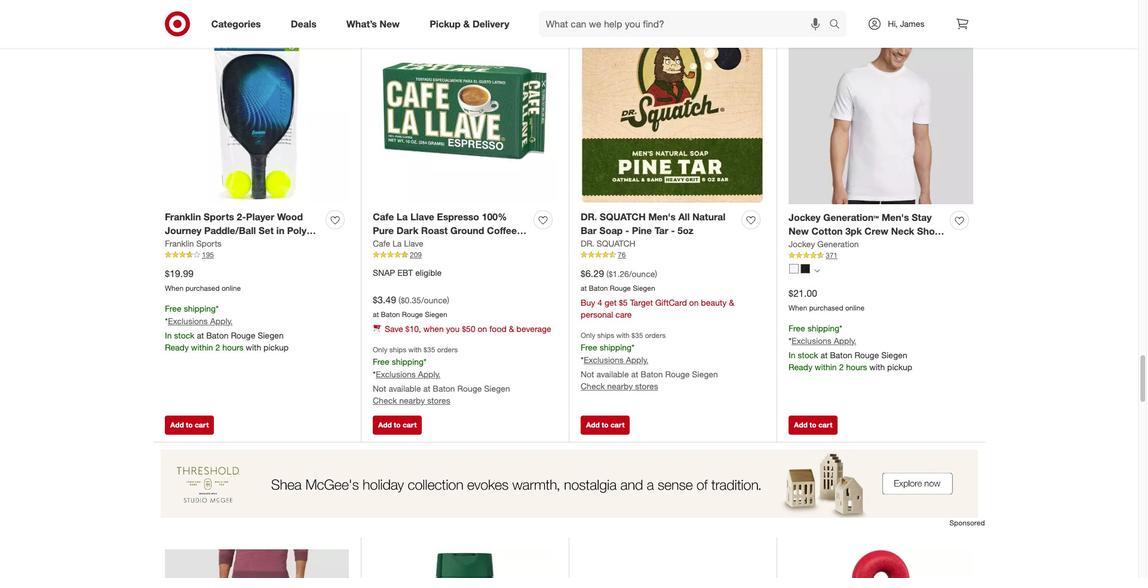 Task type: locate. For each thing, give the bounding box(es) containing it.
( inside $6.29 ( $1.26 /ounce ) at baton rouge siegen buy 4 get $5 target giftcard on beauty & personal care
[[607, 269, 609, 279]]

0 horizontal spatial new
[[380, 18, 400, 30]]

1 vertical spatial dr.
[[581, 239, 595, 249]]

4 cart from the left
[[819, 421, 833, 430]]

0 horizontal spatial nearby
[[400, 396, 425, 406]]

only down save on the left of the page
[[373, 345, 388, 354]]

franklin for franklin sports
[[165, 239, 194, 249]]

pickup & delivery link
[[420, 11, 525, 37]]

1 horizontal spatial only ships with $35 orders free shipping * * exclusions apply. not available at baton rouge siegen check nearby stores
[[581, 331, 718, 391]]

4 add to cart button from the left
[[789, 416, 838, 435]]

0 horizontal spatial not
[[373, 384, 386, 394]]

0 vertical spatial &
[[464, 18, 470, 30]]

0 horizontal spatial stores
[[427, 396, 451, 406]]

only ships with $35 orders free shipping * * exclusions apply. not available at baton rouge siegen check nearby stores down care
[[581, 331, 718, 391]]

) inside $3.49 ( $0.35 /ounce ) at baton rouge siegen
[[447, 295, 450, 306]]

purchased inside $21.00 when purchased online
[[810, 304, 844, 313]]

sports up paddle/ball
[[204, 211, 234, 223]]

dr. up bar
[[581, 211, 597, 223]]

1 vertical spatial llave
[[404, 239, 424, 249]]

0 vertical spatial la
[[397, 211, 408, 223]]

sports inside franklin sports 2-player wood journey paddle/ball set in poly bag
[[204, 211, 234, 223]]

check for $6.29
[[581, 381, 605, 391]]

hours for $21.00
[[847, 362, 868, 372]]

ground
[[451, 225, 485, 237]]

new up sleeve
[[789, 225, 809, 237]]

stores for $3.49
[[427, 396, 451, 406]]

stock for $21.00
[[798, 350, 819, 360]]

dark
[[397, 225, 419, 237]]

dr. squatch men's all natural bar soap - pine tar - 5oz image
[[581, 20, 765, 204], [581, 20, 765, 204]]

) inside $6.29 ( $1.26 /ounce ) at baton rouge siegen buy 4 get $5 target giftcard on beauty & personal care
[[655, 269, 658, 279]]

$35
[[632, 331, 643, 340], [424, 345, 435, 354]]

squatch inside dr. squatch men's all natural bar soap - pine tar - 5oz
[[600, 211, 646, 223]]

men's up neck
[[882, 212, 910, 224]]

pickup for $19.99
[[264, 342, 289, 352]]

0 vertical spatial available
[[597, 369, 629, 379]]

orders down target
[[645, 331, 666, 340]]

/ounce inside $3.49 ( $0.35 /ounce ) at baton rouge siegen
[[421, 295, 447, 306]]

squatch up soap
[[600, 211, 646, 223]]

0 vertical spatial 2
[[215, 342, 220, 352]]

195 link
[[165, 250, 349, 260]]

1 vertical spatial purchased
[[810, 304, 844, 313]]

only ships with $35 orders free shipping * * exclusions apply. not available at baton rouge siegen check nearby stores down when
[[373, 345, 510, 406]]

1 horizontal spatial )
[[655, 269, 658, 279]]

76 link
[[581, 250, 765, 260]]

1 vertical spatial within
[[815, 362, 837, 372]]

purchased for $19.99
[[186, 284, 220, 293]]

on left beauty
[[690, 298, 699, 308]]

exclusions apply. button
[[168, 315, 233, 327], [792, 335, 857, 347], [584, 354, 649, 366], [376, 369, 441, 381]]

within for $21.00
[[815, 362, 837, 372]]

cafe inside cafe la llave espresso 100% pure dark roast ground coffee - 10oz
[[373, 211, 394, 223]]

when
[[424, 324, 444, 334]]

1 cafe from the top
[[373, 211, 394, 223]]

available
[[597, 369, 629, 379], [389, 384, 421, 394]]

exclusions apply. button down care
[[584, 354, 649, 366]]

1 vertical spatial 2
[[840, 362, 844, 372]]

4 add to cart from the left
[[794, 421, 833, 430]]

pine
[[632, 225, 652, 237]]

3 - from the left
[[671, 225, 675, 237]]

llave
[[411, 211, 435, 223], [404, 239, 424, 249]]

2 cart from the left
[[403, 421, 417, 430]]

only ships with $35 orders free shipping * * exclusions apply. not available at baton rouge siegen check nearby stores
[[581, 331, 718, 391], [373, 345, 510, 406]]

1 horizontal spatial only
[[581, 331, 596, 340]]

exclusions down 'personal'
[[584, 355, 624, 365]]

0 horizontal spatial purchased
[[186, 284, 220, 293]]

1 franklin from the top
[[165, 211, 201, 223]]

1 vertical spatial hours
[[847, 362, 868, 372]]

0 vertical spatial nearby
[[608, 381, 633, 391]]

snap ebt eligible
[[373, 268, 442, 278]]

1 horizontal spatial check
[[581, 381, 605, 391]]

on right "$50"
[[478, 324, 487, 334]]

squatch
[[600, 211, 646, 223], [597, 239, 636, 249]]

within
[[191, 342, 213, 352], [815, 362, 837, 372]]

all colors image
[[815, 268, 820, 274]]

t-
[[821, 239, 830, 251]]

1 to from the left
[[186, 421, 193, 430]]

franklin sports link
[[165, 238, 222, 250]]

food
[[490, 324, 507, 334]]

add to cart
[[170, 421, 209, 430], [378, 421, 417, 430], [586, 421, 625, 430], [794, 421, 833, 430]]

/ounce for $6.29
[[629, 269, 655, 279]]

cafe for cafe la llave espresso 100% pure dark roast ground coffee - 10oz
[[373, 211, 394, 223]]

$3.49 ( $0.35 /ounce ) at baton rouge siegen
[[373, 294, 450, 319]]

0 vertical spatial in
[[165, 330, 172, 341]]

exclusions apply. button down $21.00 when purchased online on the right of the page
[[792, 335, 857, 347]]

add for cafe la llave espresso 100% pure dark roast ground coffee - 10oz
[[378, 421, 392, 430]]

0 vertical spatial squatch
[[600, 211, 646, 223]]

0 horizontal spatial on
[[478, 324, 487, 334]]

0 horizontal spatial &
[[464, 18, 470, 30]]

0 horizontal spatial check
[[373, 396, 397, 406]]

1 horizontal spatial pickup
[[888, 362, 913, 372]]

men's up tar
[[649, 211, 676, 223]]

0 vertical spatial pickup
[[264, 342, 289, 352]]

franklin down the journey
[[165, 239, 194, 249]]

1 horizontal spatial available
[[597, 369, 629, 379]]

0 vertical spatial cafe
[[373, 211, 394, 223]]

3 to from the left
[[602, 421, 609, 430]]

0 vertical spatial online
[[222, 284, 241, 293]]

in
[[165, 330, 172, 341], [789, 350, 796, 360]]

2 horizontal spatial -
[[671, 225, 675, 237]]

neck
[[892, 225, 915, 237]]

1 vertical spatial franklin
[[165, 239, 194, 249]]

0 vertical spatial hours
[[222, 342, 244, 352]]

1 add to cart from the left
[[170, 421, 209, 430]]

cart
[[195, 421, 209, 430], [403, 421, 417, 430], [611, 421, 625, 430], [819, 421, 833, 430]]

pickup for $21.00
[[888, 362, 913, 372]]

& right food
[[509, 324, 514, 334]]

men's inside dr. squatch men's all natural bar soap - pine tar - 5oz
[[649, 211, 676, 223]]

1 - from the left
[[520, 225, 524, 237]]

hershey's candy coated chocolate filled plastic holiday cane - 1.4oz image
[[789, 550, 974, 579], [789, 550, 974, 579]]

not
[[581, 369, 595, 379], [373, 384, 386, 394]]

ready for $21.00
[[789, 362, 813, 372]]

add to cart button for $6.29
[[581, 416, 630, 435]]

1 horizontal spatial stock
[[798, 350, 819, 360]]

$21.00
[[789, 288, 818, 300]]

baton inside $6.29 ( $1.26 /ounce ) at baton rouge siegen buy 4 get $5 target giftcard on beauty & personal care
[[589, 284, 608, 293]]

1 horizontal spatial not
[[581, 369, 595, 379]]

target
[[630, 298, 653, 308]]

0 horizontal spatial when
[[165, 284, 184, 293]]

0 horizontal spatial men's
[[649, 211, 676, 223]]

sports inside franklin sports 'link'
[[196, 239, 222, 249]]

1 dr. from the top
[[581, 211, 597, 223]]

1 vertical spatial ready
[[789, 362, 813, 372]]

1 horizontal spatial when
[[789, 304, 808, 313]]

free down 'personal'
[[581, 343, 598, 353]]

4 to from the left
[[810, 421, 817, 430]]

franklin inside 'link'
[[165, 239, 194, 249]]

0 horizontal spatial 2
[[215, 342, 220, 352]]

jockey left t-
[[789, 239, 816, 249]]

ships for $6.29
[[598, 331, 615, 340]]

jockey up the cotton on the top of the page
[[789, 212, 821, 224]]

orders for $6.29
[[645, 331, 666, 340]]

on
[[690, 298, 699, 308], [478, 324, 487, 334]]

cafe up pure
[[373, 211, 394, 223]]

$35 for $6.29
[[632, 331, 643, 340]]

$50
[[462, 324, 476, 334]]

0 horizontal spatial available
[[389, 384, 421, 394]]

stock down $21.00 when purchased online on the right of the page
[[798, 350, 819, 360]]

new right what's
[[380, 18, 400, 30]]

exclusions down $21.00 when purchased online on the right of the page
[[792, 336, 832, 346]]

1 horizontal spatial -
[[626, 225, 630, 237]]

- for tar
[[671, 225, 675, 237]]

coffee
[[487, 225, 517, 237]]

1 vertical spatial available
[[389, 384, 421, 394]]

la for cafe la llave
[[393, 239, 402, 249]]

black image
[[801, 264, 811, 274]]

rouge inside $3.49 ( $0.35 /ounce ) at baton rouge siegen
[[402, 310, 423, 319]]

when down the $19.99
[[165, 284, 184, 293]]

franklin up the journey
[[165, 211, 201, 223]]

0 horizontal spatial only ships with $35 orders free shipping * * exclusions apply. not available at baton rouge siegen check nearby stores
[[373, 345, 510, 406]]

3 add to cart from the left
[[586, 421, 625, 430]]

advertisement region
[[153, 450, 985, 518]]

( right $6.29
[[607, 269, 609, 279]]

squatch up "76"
[[597, 239, 636, 249]]

when
[[165, 284, 184, 293], [789, 304, 808, 313]]

cafe la llave
[[373, 239, 424, 249]]

stock down $19.99 when purchased online
[[174, 330, 195, 341]]

la down dark
[[393, 239, 402, 249]]

1 cart from the left
[[195, 421, 209, 430]]

franklin sports 2-player wood journey paddle/ball set in poly bag image
[[165, 20, 349, 204], [165, 20, 349, 204]]

sports up 195
[[196, 239, 222, 249]]

0 vertical spatial llave
[[411, 211, 435, 223]]

1 horizontal spatial on
[[690, 298, 699, 308]]

add to cart for $6.29
[[586, 421, 625, 430]]

/ounce
[[629, 269, 655, 279], [421, 295, 447, 306]]

siegen
[[633, 284, 656, 293], [425, 310, 448, 319], [258, 330, 284, 341], [882, 350, 908, 360], [692, 369, 718, 379], [484, 384, 510, 394]]

cafe la llave espresso 100% pure dark roast ground coffee - 10oz image
[[373, 20, 557, 204], [373, 20, 557, 204]]

men's inside jockey generation™ men's stay new cotton 3pk crew neck short sleeve t-shirt
[[882, 212, 910, 224]]

ships for $3.49
[[390, 345, 407, 354]]

add for dr. squatch men's all natural bar soap - pine tar - 5oz
[[586, 421, 600, 430]]

) down 76 link
[[655, 269, 658, 279]]

baton inside $3.49 ( $0.35 /ounce ) at baton rouge siegen
[[381, 310, 400, 319]]

ships down save on the left of the page
[[390, 345, 407, 354]]

2 franklin from the top
[[165, 239, 194, 249]]

0 vertical spatial check
[[581, 381, 605, 391]]

free down the "$21.00"
[[789, 323, 806, 333]]

- right tar
[[671, 225, 675, 237]]

llave inside cafe la llave espresso 100% pure dark roast ground coffee - 10oz
[[411, 211, 435, 223]]

squatch for dr. squatch
[[597, 239, 636, 249]]

( for $3.49
[[399, 295, 401, 306]]

dr. down bar
[[581, 239, 595, 249]]

1 horizontal spatial purchased
[[810, 304, 844, 313]]

purchased
[[186, 284, 220, 293], [810, 304, 844, 313]]

with
[[617, 331, 630, 340], [246, 342, 261, 352], [409, 345, 422, 354], [870, 362, 885, 372]]

add for franklin sports 2-player wood journey paddle/ball set in poly bag
[[170, 421, 184, 430]]

1 jockey from the top
[[789, 212, 821, 224]]

0 horizontal spatial stock
[[174, 330, 195, 341]]

exclusions down $19.99 when purchased online
[[168, 316, 208, 326]]

1 add to cart button from the left
[[165, 416, 214, 435]]

when inside $21.00 when purchased online
[[789, 304, 808, 313]]

1 horizontal spatial stores
[[635, 381, 659, 391]]

la inside cafe la llave espresso 100% pure dark roast ground coffee - 10oz
[[397, 211, 408, 223]]

/ounce up target
[[629, 269, 655, 279]]

1 horizontal spatial ships
[[598, 331, 615, 340]]

jockey generation™ men's stay new cotton 3pk crew neck short sleeve t-shirt image
[[789, 20, 974, 204], [789, 20, 974, 204]]

jockey generation link
[[789, 239, 859, 250]]

exclusions down save on the left of the page
[[376, 369, 416, 379]]

2 horizontal spatial &
[[729, 298, 735, 308]]

10oz
[[373, 239, 394, 251]]

irish spring original clean body wash for men - 20 fl oz image
[[373, 550, 557, 579], [373, 550, 557, 579]]

online
[[222, 284, 241, 293], [846, 304, 865, 313]]

1 horizontal spatial hours
[[847, 362, 868, 372]]

0 vertical spatial stock
[[174, 330, 195, 341]]

orders down you
[[437, 345, 458, 354]]

$35 down when
[[424, 345, 435, 354]]

0 vertical spatial new
[[380, 18, 400, 30]]

deals
[[291, 18, 317, 30]]

online for $21.00
[[846, 304, 865, 313]]

- inside cafe la llave espresso 100% pure dark roast ground coffee - 10oz
[[520, 225, 524, 237]]

within for $19.99
[[191, 342, 213, 352]]

What can we help you find? suggestions appear below search field
[[539, 11, 833, 37]]

1 horizontal spatial (
[[607, 269, 609, 279]]

1 horizontal spatial 2
[[840, 362, 844, 372]]

1 vertical spatial stores
[[427, 396, 451, 406]]

sleeve
[[789, 239, 819, 251]]

stay
[[912, 212, 932, 224]]

cafe
[[373, 211, 394, 223], [373, 239, 390, 249]]

/ounce for $3.49
[[421, 295, 447, 306]]

dr. inside dr. squatch men's all natural bar soap - pine tar - 5oz
[[581, 211, 597, 223]]

1 horizontal spatial /ounce
[[629, 269, 655, 279]]

76
[[618, 250, 626, 259]]

1 vertical spatial stock
[[798, 350, 819, 360]]

wood
[[277, 211, 303, 223]]

cart for $21.00
[[819, 421, 833, 430]]

$35 down care
[[632, 331, 643, 340]]

( inside $3.49 ( $0.35 /ounce ) at baton rouge siegen
[[399, 295, 401, 306]]

to
[[186, 421, 193, 430], [394, 421, 401, 430], [602, 421, 609, 430], [810, 421, 817, 430]]

1 vertical spatial ships
[[390, 345, 407, 354]]

set
[[259, 225, 274, 237]]

- left pine
[[626, 225, 630, 237]]

2 add from the left
[[378, 421, 392, 430]]

1 vertical spatial sports
[[196, 239, 222, 249]]

exclusions
[[168, 316, 208, 326], [792, 336, 832, 346], [584, 355, 624, 365], [376, 369, 416, 379]]

1 horizontal spatial free shipping * * exclusions apply. in stock at  baton rouge siegen ready within 2 hours with pickup
[[789, 323, 913, 372]]

$10,
[[406, 324, 421, 334]]

at inside $6.29 ( $1.26 /ounce ) at baton rouge siegen buy 4 get $5 target giftcard on beauty & personal care
[[581, 284, 587, 293]]

- right coffee
[[520, 225, 524, 237]]

wrangler men's atg side zip 5-pocket pants image
[[165, 550, 349, 579], [165, 550, 349, 579]]

1 horizontal spatial new
[[789, 225, 809, 237]]

1 vertical spatial jockey
[[789, 239, 816, 249]]

1 vertical spatial orders
[[437, 345, 458, 354]]

1 vertical spatial squatch
[[597, 239, 636, 249]]

0 vertical spatial sports
[[204, 211, 234, 223]]

& right beauty
[[729, 298, 735, 308]]

llave for cafe la llave
[[404, 239, 424, 249]]

1 horizontal spatial online
[[846, 304, 865, 313]]

3 cart from the left
[[611, 421, 625, 430]]

at
[[581, 284, 587, 293], [373, 310, 379, 319], [197, 330, 204, 341], [821, 350, 828, 360], [632, 369, 639, 379], [424, 384, 431, 394]]

beauty
[[701, 298, 727, 308]]

1 add from the left
[[170, 421, 184, 430]]

$6.29 ( $1.26 /ounce ) at baton rouge siegen buy 4 get $5 target giftcard on beauty & personal care
[[581, 268, 735, 320]]

orders for $3.49
[[437, 345, 458, 354]]

jockey inside jockey generation™ men's stay new cotton 3pk crew neck short sleeve t-shirt
[[789, 212, 821, 224]]

0 horizontal spatial hours
[[222, 342, 244, 352]]

purchased inside $19.99 when purchased online
[[186, 284, 220, 293]]

on inside $6.29 ( $1.26 /ounce ) at baton rouge siegen buy 4 get $5 target giftcard on beauty & personal care
[[690, 298, 699, 308]]

0 vertical spatial orders
[[645, 331, 666, 340]]

franklin inside franklin sports 2-player wood journey paddle/ball set in poly bag
[[165, 211, 201, 223]]

only ships with $35 orders free shipping * * exclusions apply. not available at baton rouge siegen check nearby stores for $6.29
[[581, 331, 718, 391]]

0 vertical spatial )
[[655, 269, 658, 279]]

free down the $19.99
[[165, 304, 182, 314]]

in for $21.00
[[789, 350, 796, 360]]

2 for $19.99
[[215, 342, 220, 352]]

0 vertical spatial $35
[[632, 331, 643, 340]]

ready
[[165, 342, 189, 352], [789, 362, 813, 372]]

squatch for dr. squatch men's all natural bar soap - pine tar - 5oz
[[600, 211, 646, 223]]

4 add from the left
[[794, 421, 808, 430]]

) for $6.29
[[655, 269, 658, 279]]

0 horizontal spatial $35
[[424, 345, 435, 354]]

1 vertical spatial la
[[393, 239, 402, 249]]

$1.26
[[609, 269, 629, 279]]

free shipping * * exclusions apply. in stock at  baton rouge siegen ready within 2 hours with pickup down $19.99 when purchased online
[[165, 304, 289, 352]]

) for $3.49
[[447, 295, 450, 306]]

jockey
[[789, 212, 821, 224], [789, 239, 816, 249]]

$35 for $3.49
[[424, 345, 435, 354]]

purchased down the $19.99
[[186, 284, 220, 293]]

stock
[[174, 330, 195, 341], [798, 350, 819, 360]]

only down 'personal'
[[581, 331, 596, 340]]

free shipping * * exclusions apply. in stock at  baton rouge siegen ready within 2 hours with pickup down $21.00 when purchased online on the right of the page
[[789, 323, 913, 372]]

hi, james
[[888, 19, 925, 29]]

0 vertical spatial /ounce
[[629, 269, 655, 279]]

cotton
[[812, 225, 843, 237]]

2 dr. from the top
[[581, 239, 595, 249]]

0 horizontal spatial (
[[399, 295, 401, 306]]

/ounce down the eligible
[[421, 295, 447, 306]]

0 vertical spatial ships
[[598, 331, 615, 340]]

rouge
[[610, 284, 631, 293], [402, 310, 423, 319], [231, 330, 255, 341], [855, 350, 880, 360], [666, 369, 690, 379], [458, 384, 482, 394]]

0 horizontal spatial ships
[[390, 345, 407, 354]]

ships down 'personal'
[[598, 331, 615, 340]]

) up you
[[447, 295, 450, 306]]

la for cafe la llave espresso 100% pure dark roast ground coffee - 10oz
[[397, 211, 408, 223]]

all
[[679, 211, 690, 223]]

save $10, when you $50 on food & beverage
[[385, 324, 552, 334]]

1 vertical spatial on
[[478, 324, 487, 334]]

0 vertical spatial (
[[607, 269, 609, 279]]

2 cafe from the top
[[373, 239, 390, 249]]

james
[[901, 19, 925, 29]]

2 jockey from the top
[[789, 239, 816, 249]]

online inside $21.00 when purchased online
[[846, 304, 865, 313]]

0 horizontal spatial check nearby stores button
[[373, 395, 451, 407]]

)
[[655, 269, 658, 279], [447, 295, 450, 306]]

0 vertical spatial check nearby stores button
[[581, 381, 659, 393]]

franklin
[[165, 211, 201, 223], [165, 239, 194, 249]]

4
[[598, 298, 603, 308]]

search
[[825, 19, 853, 31]]

crew
[[865, 225, 889, 237]]

2 to from the left
[[394, 421, 401, 430]]

dr. for dr. squatch
[[581, 239, 595, 249]]

0 vertical spatial dr.
[[581, 211, 597, 223]]

add to cart for $19.99
[[170, 421, 209, 430]]

3 add from the left
[[586, 421, 600, 430]]

llave up roast
[[411, 211, 435, 223]]

online inside $19.99 when purchased online
[[222, 284, 241, 293]]

1 vertical spatial )
[[447, 295, 450, 306]]

1 vertical spatial only
[[373, 345, 388, 354]]

at inside $3.49 ( $0.35 /ounce ) at baton rouge siegen
[[373, 310, 379, 319]]

1 vertical spatial check
[[373, 396, 397, 406]]

(
[[607, 269, 609, 279], [399, 295, 401, 306]]

when down the "$21.00"
[[789, 304, 808, 313]]

llave up 209 at the top of the page
[[404, 239, 424, 249]]

371 link
[[789, 250, 974, 261]]

0 vertical spatial when
[[165, 284, 184, 293]]

0 vertical spatial only
[[581, 331, 596, 340]]

-
[[520, 225, 524, 237], [626, 225, 630, 237], [671, 225, 675, 237]]

1 vertical spatial in
[[789, 350, 796, 360]]

1 vertical spatial (
[[399, 295, 401, 306]]

& right the pickup
[[464, 18, 470, 30]]

when inside $19.99 when purchased online
[[165, 284, 184, 293]]

/ounce inside $6.29 ( $1.26 /ounce ) at baton rouge siegen buy 4 get $5 target giftcard on beauty & personal care
[[629, 269, 655, 279]]

1 horizontal spatial orders
[[645, 331, 666, 340]]

free shipping * * exclusions apply. in stock at  baton rouge siegen ready within 2 hours with pickup for $19.99
[[165, 304, 289, 352]]

sports for franklin sports 2-player wood journey paddle/ball set in poly bag
[[204, 211, 234, 223]]

3 add to cart button from the left
[[581, 416, 630, 435]]

2 add to cart button from the left
[[373, 416, 422, 435]]

1 vertical spatial &
[[729, 298, 735, 308]]

add for jockey generation™ men's stay new cotton 3pk crew neck short sleeve t-shirt
[[794, 421, 808, 430]]

$5
[[619, 298, 628, 308]]

0 vertical spatial ready
[[165, 342, 189, 352]]

hours for $19.99
[[222, 342, 244, 352]]

1 horizontal spatial in
[[789, 350, 796, 360]]

( right $3.49
[[399, 295, 401, 306]]

only ships with $35 orders free shipping * * exclusions apply. not available at baton rouge siegen check nearby stores for $3.49
[[373, 345, 510, 406]]

purchased down the "$21.00"
[[810, 304, 844, 313]]

0 vertical spatial within
[[191, 342, 213, 352]]

2
[[215, 342, 220, 352], [840, 362, 844, 372]]

0 horizontal spatial )
[[447, 295, 450, 306]]

dr.
[[581, 211, 597, 223], [581, 239, 595, 249]]

eligible
[[416, 268, 442, 278]]

& inside $6.29 ( $1.26 /ounce ) at baton rouge siegen buy 4 get $5 target giftcard on beauty & personal care
[[729, 298, 735, 308]]

0 vertical spatial on
[[690, 298, 699, 308]]

la up dark
[[397, 211, 408, 223]]

baton
[[589, 284, 608, 293], [381, 310, 400, 319], [206, 330, 229, 341], [830, 350, 853, 360], [641, 369, 663, 379], [433, 384, 455, 394]]

cafe down pure
[[373, 239, 390, 249]]

3pk
[[846, 225, 862, 237]]

1 horizontal spatial $35
[[632, 331, 643, 340]]



Task type: vqa. For each thing, say whether or not it's contained in the screenshot.
/ounce corresponding to $6.29
yes



Task type: describe. For each thing, give the bounding box(es) containing it.
shipping down $21.00 when purchased online on the right of the page
[[808, 323, 840, 333]]

pickup & delivery
[[430, 18, 510, 30]]

franklin sports 2-player wood journey paddle/ball set in poly bag
[[165, 211, 307, 251]]

ready for $19.99
[[165, 342, 189, 352]]

dr. squatch
[[581, 239, 636, 249]]

cart for $19.99
[[195, 421, 209, 430]]

$0.35
[[401, 295, 421, 306]]

jockey for jockey generation
[[789, 239, 816, 249]]

hi,
[[888, 19, 898, 29]]

2 - from the left
[[626, 225, 630, 237]]

snap
[[373, 268, 395, 278]]

beverage
[[517, 324, 552, 334]]

roast
[[421, 225, 448, 237]]

nearby for $6.29
[[608, 381, 633, 391]]

rouge inside $6.29 ( $1.26 /ounce ) at baton rouge siegen buy 4 get $5 target giftcard on beauty & personal care
[[610, 284, 631, 293]]

generation
[[818, 239, 859, 249]]

check nearby stores button for $3.49
[[373, 395, 451, 407]]

add to cart button for $19.99
[[165, 416, 214, 435]]

( for $6.29
[[607, 269, 609, 279]]

care
[[616, 310, 632, 320]]

stores for $6.29
[[635, 381, 659, 391]]

shipping down $19.99 when purchased online
[[184, 304, 216, 314]]

jockey for jockey generation™ men's stay new cotton 3pk crew neck short sleeve t-shirt
[[789, 212, 821, 224]]

men's for neck
[[882, 212, 910, 224]]

cafe for cafe la llave
[[373, 239, 390, 249]]

deals link
[[281, 11, 332, 37]]

dr. squatch men's all natural bar soap - pine tar - 5oz link
[[581, 211, 737, 238]]

save
[[385, 324, 403, 334]]

cart for $6.29
[[611, 421, 625, 430]]

shirt
[[830, 239, 852, 251]]

apply. down $19.99 when purchased online
[[210, 316, 233, 326]]

purchased for $21.00
[[810, 304, 844, 313]]

nearby for $3.49
[[400, 396, 425, 406]]

371
[[826, 251, 838, 260]]

ebt
[[398, 268, 413, 278]]

5oz
[[678, 225, 694, 237]]

natural
[[693, 211, 726, 223]]

franklin sports 2-player wood journey paddle/ball set in poly bag link
[[165, 211, 321, 251]]

siegen inside $6.29 ( $1.26 /ounce ) at baton rouge siegen buy 4 get $5 target giftcard on beauty & personal care
[[633, 284, 656, 293]]

personal
[[581, 310, 614, 320]]

not for $3.49
[[373, 384, 386, 394]]

categories link
[[201, 11, 276, 37]]

$21.00 when purchased online
[[789, 288, 865, 313]]

& inside 'link'
[[464, 18, 470, 30]]

bar
[[581, 225, 597, 237]]

when for $21.00
[[789, 304, 808, 313]]

journey
[[165, 225, 202, 237]]

poly
[[287, 225, 307, 237]]

apply. down care
[[626, 355, 649, 365]]

generation™
[[824, 212, 880, 224]]

men's for pine
[[649, 211, 676, 223]]

franklin for franklin sports 2-player wood journey paddle/ball set in poly bag
[[165, 211, 201, 223]]

what's new
[[347, 18, 400, 30]]

categories
[[211, 18, 261, 30]]

209 link
[[373, 250, 557, 260]]

what's
[[347, 18, 377, 30]]

to for $6.29
[[602, 421, 609, 430]]

check nearby stores button for $6.29
[[581, 381, 659, 393]]

available for $3.49
[[389, 384, 421, 394]]

only for $3.49
[[373, 345, 388, 354]]

100%
[[482, 211, 507, 223]]

llave for cafe la llave espresso 100% pure dark roast ground coffee - 10oz
[[411, 211, 435, 223]]

$19.99 when purchased online
[[165, 268, 241, 293]]

apply. down when
[[418, 369, 441, 379]]

espresso
[[437, 211, 480, 223]]

2 vertical spatial &
[[509, 324, 514, 334]]

stock for $19.99
[[174, 330, 195, 341]]

jockey generation
[[789, 239, 859, 249]]

to for $19.99
[[186, 421, 193, 430]]

free down save on the left of the page
[[373, 357, 390, 367]]

add to cart button for $21.00
[[789, 416, 838, 435]]

siegen inside $3.49 ( $0.35 /ounce ) at baton rouge siegen
[[425, 310, 448, 319]]

sponsored
[[950, 519, 985, 528]]

online for $19.99
[[222, 284, 241, 293]]

- for coffee
[[520, 225, 524, 237]]

add to cart for $21.00
[[794, 421, 833, 430]]

short
[[918, 225, 943, 237]]

2-
[[237, 211, 246, 223]]

pickup
[[430, 18, 461, 30]]

$3.49
[[373, 294, 396, 306]]

free shipping * * exclusions apply. in stock at  baton rouge siegen ready within 2 hours with pickup for $21.00
[[789, 323, 913, 372]]

apply. down $21.00 when purchased online on the right of the page
[[834, 336, 857, 346]]

check for $3.49
[[373, 396, 397, 406]]

white image
[[790, 264, 799, 274]]

shipping down care
[[600, 343, 632, 353]]

in
[[276, 225, 285, 237]]

only for $6.29
[[581, 331, 596, 340]]

2 for $21.00
[[840, 362, 844, 372]]

paddle/ball
[[204, 225, 256, 237]]

to for $21.00
[[810, 421, 817, 430]]

$19.99
[[165, 268, 194, 280]]

cafe la llave espresso 100% pure dark roast ground coffee - 10oz link
[[373, 211, 529, 251]]

exclusions apply. button down $19.99 when purchased online
[[168, 315, 233, 327]]

dr. squatch men's all natural bar soap - pine tar - 5oz
[[581, 211, 726, 237]]

giftcard
[[656, 298, 687, 308]]

cafe la llave link
[[373, 238, 424, 250]]

delivery
[[473, 18, 510, 30]]

shipping down $10,
[[392, 357, 424, 367]]

$6.29
[[581, 268, 604, 280]]

209
[[410, 250, 422, 259]]

buy
[[581, 298, 596, 308]]

sports for franklin sports
[[196, 239, 222, 249]]

dr. squatch link
[[581, 238, 636, 250]]

jockey generation™ men's stay new cotton 3pk crew neck short sleeve t-shirt
[[789, 212, 943, 251]]

not for $6.29
[[581, 369, 595, 379]]

franklin sports
[[165, 239, 222, 249]]

player
[[246, 211, 275, 223]]

cafe la llave espresso 100% pure dark roast ground coffee - 10oz
[[373, 211, 524, 251]]

get
[[605, 298, 617, 308]]

all colors element
[[815, 267, 820, 274]]

pure
[[373, 225, 394, 237]]

what's new link
[[336, 11, 415, 37]]

when for $19.99
[[165, 284, 184, 293]]

soap
[[600, 225, 623, 237]]

search button
[[825, 11, 853, 39]]

new inside jockey generation™ men's stay new cotton 3pk crew neck short sleeve t-shirt
[[789, 225, 809, 237]]

tar
[[655, 225, 669, 237]]

you
[[446, 324, 460, 334]]

in for $19.99
[[165, 330, 172, 341]]

exclusions apply. button down $10,
[[376, 369, 441, 381]]

bag
[[165, 239, 183, 251]]

available for $6.29
[[597, 369, 629, 379]]

jockey generation™ men's stay new cotton 3pk crew neck short sleeve t-shirt link
[[789, 211, 946, 251]]

2 add to cart from the left
[[378, 421, 417, 430]]

dr. for dr. squatch men's all natural bar soap - pine tar - 5oz
[[581, 211, 597, 223]]



